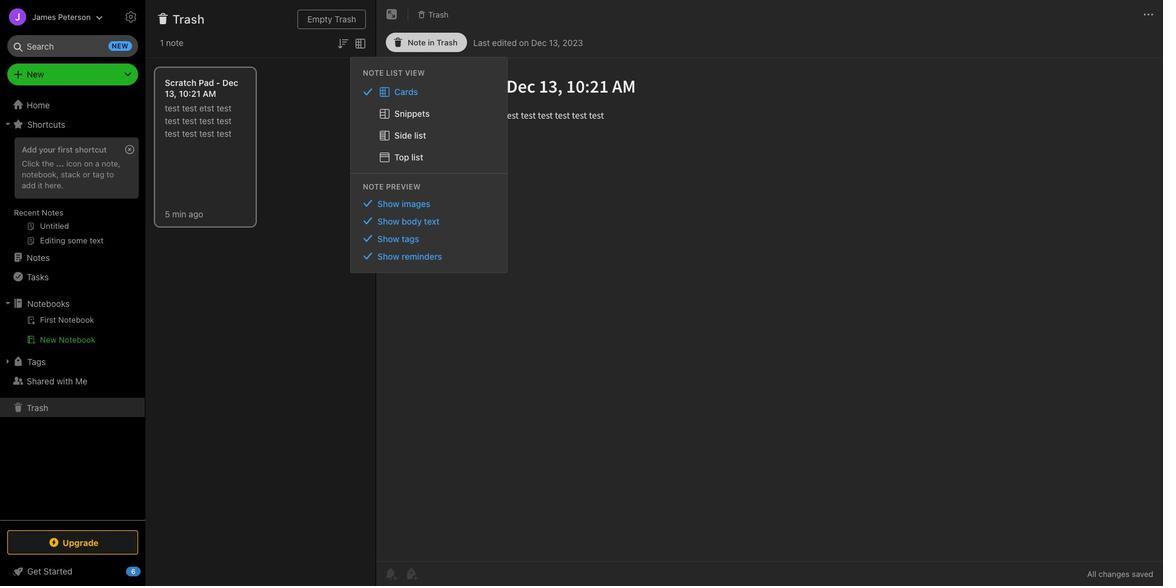 Task type: locate. For each thing, give the bounding box(es) containing it.
1 horizontal spatial on
[[519, 37, 529, 48]]

with
[[57, 376, 73, 386]]

list right top
[[411, 152, 423, 162]]

show down show tags
[[377, 251, 399, 262]]

note
[[166, 38, 184, 48]]

on left a
[[84, 159, 93, 168]]

show for show images
[[377, 199, 399, 209]]

tasks
[[27, 272, 49, 282]]

show inside show reminders link
[[377, 251, 399, 262]]

13, left 2023 at the top of the page
[[549, 37, 560, 48]]

show down note preview
[[377, 199, 399, 209]]

list
[[414, 130, 426, 140], [411, 152, 423, 162]]

show tags
[[377, 234, 419, 244]]

dec inside the scratch pad - dec 13, 10:21 am test test etst test test test test test test test test test
[[222, 78, 238, 88]]

0 vertical spatial list
[[414, 130, 426, 140]]

images
[[402, 199, 431, 209]]

dec
[[531, 37, 547, 48], [222, 78, 238, 88]]

notes up the tasks
[[27, 252, 50, 263]]

note,
[[102, 159, 120, 168]]

click
[[22, 159, 40, 168]]

6
[[131, 568, 135, 576]]

1 horizontal spatial 13,
[[549, 37, 560, 48]]

click to collapse image
[[141, 564, 150, 579]]

view
[[405, 68, 425, 77]]

trash button
[[413, 6, 453, 23]]

the
[[42, 159, 54, 168]]

in
[[428, 38, 435, 47]]

cards
[[394, 87, 418, 97]]

list right 'side'
[[414, 130, 426, 140]]

peterson
[[58, 12, 91, 22]]

2 show from the top
[[377, 216, 399, 226]]

13, for 10:21
[[165, 88, 177, 99]]

new notebook
[[40, 335, 95, 345]]

13, down scratch
[[165, 88, 177, 99]]

0 vertical spatial new
[[27, 69, 44, 79]]

note left 'list'
[[363, 68, 384, 77]]

trash down "shared"
[[27, 403, 48, 413]]

notebook,
[[22, 170, 59, 179]]

0 vertical spatial note
[[363, 68, 384, 77]]

note left preview
[[363, 182, 384, 191]]

get started
[[27, 566, 72, 577]]

1 show from the top
[[377, 199, 399, 209]]

new for new notebook
[[40, 335, 57, 345]]

show body text
[[377, 216, 440, 226]]

0 vertical spatial notes
[[42, 208, 63, 218]]

note window element
[[376, 0, 1163, 586]]

dropdown list menu containing show images
[[351, 195, 507, 265]]

more actions image
[[1141, 7, 1156, 22]]

on inside note window element
[[519, 37, 529, 48]]

1 note from the top
[[363, 68, 384, 77]]

new search field
[[16, 35, 132, 57]]

james peterson
[[32, 12, 91, 22]]

show body text link
[[351, 213, 507, 230]]

new up home
[[27, 69, 44, 79]]

1 horizontal spatial dec
[[531, 37, 547, 48]]

test
[[165, 103, 180, 113], [182, 103, 197, 113], [217, 103, 232, 113], [165, 116, 180, 126], [182, 116, 197, 126], [199, 116, 214, 126], [217, 116, 232, 126], [165, 128, 180, 139], [182, 128, 197, 139], [199, 128, 214, 139], [217, 128, 232, 139]]

add
[[22, 180, 36, 190]]

0 vertical spatial on
[[519, 37, 529, 48]]

dec for on
[[531, 37, 547, 48]]

shortcuts button
[[0, 115, 145, 134]]

show
[[377, 199, 399, 209], [377, 216, 399, 226], [377, 234, 399, 244], [377, 251, 399, 262]]

pad
[[199, 78, 214, 88]]

notes right recent
[[42, 208, 63, 218]]

add your first shortcut
[[22, 145, 107, 154]]

add
[[22, 145, 37, 154]]

group
[[0, 134, 145, 253]]

show inside "show tags" link
[[377, 234, 399, 244]]

dropdown list menu
[[351, 81, 507, 168], [351, 195, 507, 265]]

1 vertical spatial on
[[84, 159, 93, 168]]

13,
[[549, 37, 560, 48], [165, 88, 177, 99]]

3 show from the top
[[377, 234, 399, 244]]

0 horizontal spatial 13,
[[165, 88, 177, 99]]

note in trash
[[408, 38, 458, 47]]

on
[[519, 37, 529, 48], [84, 159, 93, 168]]

1 vertical spatial note
[[363, 182, 384, 191]]

trash up "sort options" field
[[335, 14, 356, 24]]

new up tags
[[40, 335, 57, 345]]

started
[[44, 566, 72, 577]]

snippets
[[394, 108, 430, 119]]

show inside "show images" link
[[377, 199, 399, 209]]

1 vertical spatial dropdown list menu
[[351, 195, 507, 265]]

13, for 2023
[[549, 37, 560, 48]]

snippets link
[[351, 103, 507, 125]]

scratch
[[165, 78, 196, 88]]

tags button
[[0, 352, 145, 371]]

1 vertical spatial new
[[40, 335, 57, 345]]

cards link
[[351, 81, 507, 103]]

note list view
[[363, 68, 425, 77]]

1 note
[[160, 38, 184, 48]]

top
[[394, 152, 409, 162]]

new inside new notebook button
[[40, 335, 57, 345]]

1 vertical spatial list
[[411, 152, 423, 162]]

notebooks
[[27, 298, 70, 309]]

add a reminder image
[[384, 567, 398, 582]]

recent notes
[[14, 208, 63, 218]]

0 vertical spatial 13,
[[549, 37, 560, 48]]

4 show from the top
[[377, 251, 399, 262]]

0 vertical spatial dec
[[531, 37, 547, 48]]

note preview
[[363, 182, 421, 191]]

group containing add your first shortcut
[[0, 134, 145, 253]]

your
[[39, 145, 56, 154]]

settings image
[[124, 10, 138, 24]]

tree
[[0, 95, 145, 520]]

13, inside the scratch pad - dec 13, 10:21 am test test etst test test test test test test test test test
[[165, 88, 177, 99]]

note
[[363, 68, 384, 77], [363, 182, 384, 191]]

show up show tags
[[377, 216, 399, 226]]

Search text field
[[16, 35, 130, 57]]

empty trash button
[[298, 10, 366, 29]]

show images link
[[351, 195, 507, 213]]

on right edited
[[519, 37, 529, 48]]

1 vertical spatial dec
[[222, 78, 238, 88]]

list for side list
[[414, 130, 426, 140]]

1
[[160, 38, 164, 48]]

dec inside note window element
[[531, 37, 547, 48]]

dec right the -
[[222, 78, 238, 88]]

Account field
[[0, 5, 103, 29]]

note for note list view
[[363, 68, 384, 77]]

Note Editor text field
[[376, 58, 1163, 562]]

-
[[216, 78, 220, 88]]

1 dropdown list menu from the top
[[351, 81, 507, 168]]

notes link
[[0, 248, 145, 267]]

home link
[[0, 95, 145, 115]]

icon
[[66, 159, 82, 168]]

dec left 2023 at the top of the page
[[531, 37, 547, 48]]

shortcuts
[[27, 119, 65, 129]]

dropdown list menu containing cards
[[351, 81, 507, 168]]

note
[[408, 38, 426, 47]]

tree containing home
[[0, 95, 145, 520]]

shortcut
[[75, 145, 107, 154]]

expand tags image
[[3, 357, 13, 367]]

0 vertical spatial dropdown list menu
[[351, 81, 507, 168]]

new notebook group
[[0, 313, 145, 352]]

new inside new "popup button"
[[27, 69, 44, 79]]

1 vertical spatial 13,
[[165, 88, 177, 99]]

More actions field
[[1141, 5, 1156, 24]]

0 horizontal spatial dec
[[222, 78, 238, 88]]

13, inside note window element
[[549, 37, 560, 48]]

tag
[[93, 170, 104, 179]]

0 horizontal spatial on
[[84, 159, 93, 168]]

trash
[[428, 9, 449, 19], [173, 12, 205, 26], [335, 14, 356, 24], [437, 38, 458, 47], [27, 403, 48, 413]]

2 note from the top
[[363, 182, 384, 191]]

show inside show body text link
[[377, 216, 399, 226]]

expand note image
[[385, 7, 399, 22]]

show for show reminders
[[377, 251, 399, 262]]

notes
[[42, 208, 63, 218], [27, 252, 50, 263]]

show left tags
[[377, 234, 399, 244]]

2 dropdown list menu from the top
[[351, 195, 507, 265]]

expand notebooks image
[[3, 299, 13, 308]]

to
[[107, 170, 114, 179]]

upgrade
[[63, 538, 99, 548]]

preview
[[386, 182, 421, 191]]



Task type: describe. For each thing, give the bounding box(es) containing it.
upgrade button
[[7, 531, 138, 555]]

am
[[203, 88, 216, 99]]

home
[[27, 100, 50, 110]]

5
[[165, 209, 170, 219]]

trash up note
[[173, 12, 205, 26]]

on inside "icon on a note, notebook, stack or tag to add it here."
[[84, 159, 93, 168]]

shared
[[27, 376, 54, 386]]

side
[[394, 130, 412, 140]]

Help and Learning task checklist field
[[0, 562, 145, 582]]

tasks button
[[0, 267, 145, 287]]

ago
[[189, 209, 203, 219]]

it
[[38, 180, 43, 190]]

trash link
[[0, 398, 145, 417]]

empty
[[307, 14, 332, 24]]

notes inside group
[[42, 208, 63, 218]]

last edited on dec 13, 2023
[[473, 37, 583, 48]]

show reminders link
[[351, 248, 507, 265]]

first
[[58, 145, 73, 154]]

list
[[386, 68, 403, 77]]

min
[[172, 209, 186, 219]]

here.
[[45, 180, 63, 190]]

me
[[75, 376, 87, 386]]

last
[[473, 37, 490, 48]]

show tags link
[[351, 230, 507, 248]]

text
[[424, 216, 440, 226]]

top list link
[[351, 146, 507, 168]]

add tag image
[[404, 567, 419, 582]]

show images
[[377, 199, 431, 209]]

a
[[95, 159, 100, 168]]

side list
[[394, 130, 426, 140]]

icon on a note, notebook, stack or tag to add it here.
[[22, 159, 120, 190]]

new button
[[7, 64, 138, 85]]

edited
[[492, 37, 517, 48]]

reminders
[[402, 251, 442, 262]]

top list
[[394, 152, 423, 162]]

list for top list
[[411, 152, 423, 162]]

stack
[[61, 170, 81, 179]]

tags
[[27, 357, 46, 367]]

scratch pad - dec 13, 10:21 am test test etst test test test test test test test test test
[[165, 78, 238, 139]]

side list link
[[351, 125, 507, 146]]

all
[[1087, 570, 1097, 579]]

note for note preview
[[363, 182, 384, 191]]

View options field
[[350, 35, 368, 51]]

empty trash
[[307, 14, 356, 24]]

tags
[[402, 234, 419, 244]]

shared with me link
[[0, 371, 145, 391]]

5 min ago
[[165, 209, 203, 219]]

shared with me
[[27, 376, 87, 386]]

changes
[[1099, 570, 1130, 579]]

body
[[402, 216, 422, 226]]

new
[[112, 42, 128, 50]]

trash right in on the left top of page
[[437, 38, 458, 47]]

get
[[27, 566, 41, 577]]

new for new
[[27, 69, 44, 79]]

show for show body text
[[377, 216, 399, 226]]

10:21
[[179, 88, 201, 99]]

notebooks link
[[0, 294, 145, 313]]

show for show tags
[[377, 234, 399, 244]]

1 vertical spatial notes
[[27, 252, 50, 263]]

new notebook button
[[0, 333, 145, 347]]

2023
[[563, 37, 583, 48]]

trash up note in trash
[[428, 9, 449, 19]]

recent
[[14, 208, 40, 218]]

Sort options field
[[336, 35, 350, 51]]

saved
[[1132, 570, 1154, 579]]

...
[[56, 159, 64, 168]]

notebook
[[59, 335, 95, 345]]

show reminders
[[377, 251, 442, 262]]

click the ...
[[22, 159, 64, 168]]

dec for -
[[222, 78, 238, 88]]

james
[[32, 12, 56, 22]]

or
[[83, 170, 90, 179]]

etst
[[199, 103, 214, 113]]



Task type: vqa. For each thing, say whether or not it's contained in the screenshot.
4th Show from the top of the page
yes



